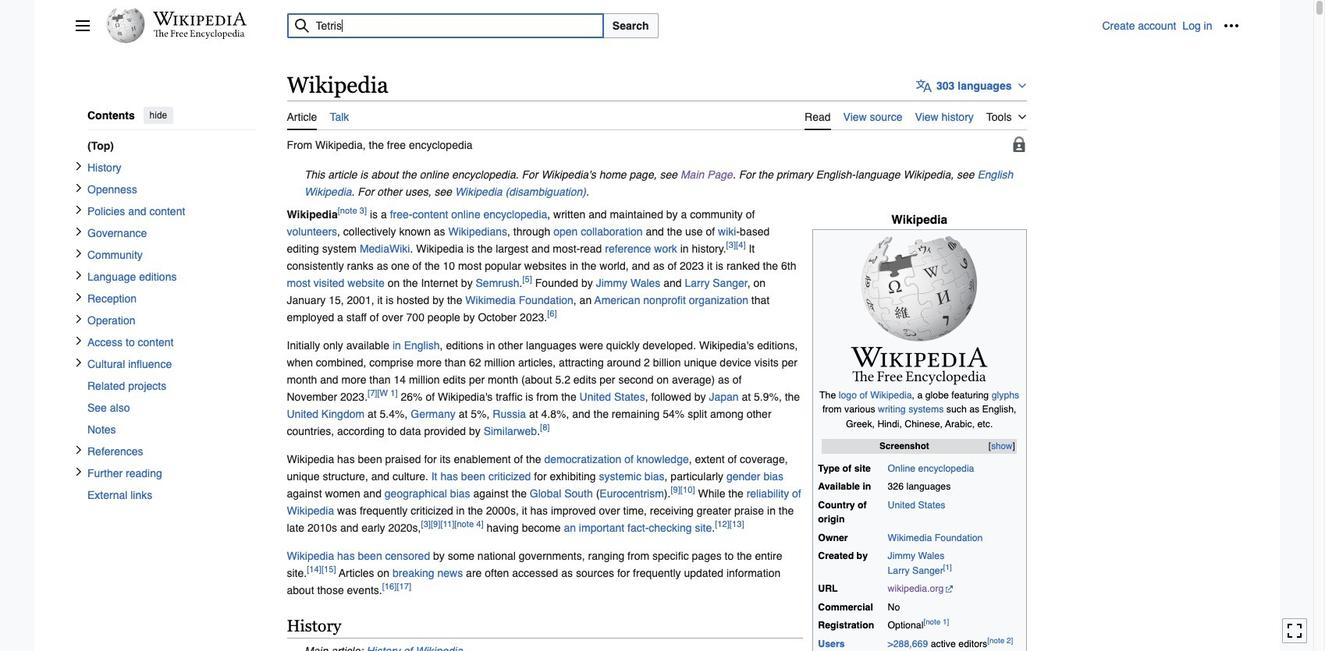 Task type: locate. For each thing, give the bounding box(es) containing it.
fullscreen image
[[1287, 624, 1303, 640]]

x small image
[[74, 161, 83, 170], [74, 249, 83, 258], [74, 336, 83, 345], [74, 358, 83, 367], [74, 445, 83, 455]]

x small image
[[74, 183, 83, 192], [74, 205, 83, 214], [74, 227, 83, 236], [74, 270, 83, 280], [74, 292, 83, 302], [74, 314, 83, 324]]

6 x small image from the top
[[74, 314, 83, 324]]

None search field
[[268, 13, 1103, 516]]

0 vertical spatial note
[[287, 166, 1027, 200]]

note
[[287, 166, 1027, 200], [287, 643, 1027, 652]]

the wikipedia wordmark which displays the name wikipedia, written in all caps. the w and the a are the same height and both are taller than the other letters which are also all the same height. it also displays wikipedia's slogan: "the free encyclopedia". image
[[842, 343, 998, 389]]

language progressive image
[[917, 78, 932, 94]]

1 vertical spatial note
[[287, 643, 1027, 652]]

page semi-protected image
[[1011, 136, 1027, 152]]

an incomplete sphere made of large, white jigsaw puzzle pieces. each puzzle piece contains one glyph from a different writing system, with each glyph written in black. image
[[861, 236, 978, 343]]

3 x small image from the top
[[74, 336, 83, 345]]

5 x small image from the top
[[74, 292, 83, 302]]

1 x small image from the top
[[74, 183, 83, 192]]

main content
[[281, 70, 1239, 652]]

3 x small image from the top
[[74, 227, 83, 236]]



Task type: describe. For each thing, give the bounding box(es) containing it.
5 x small image from the top
[[74, 445, 83, 455]]

search results list box
[[269, 39, 611, 514]]

the free encyclopedia image
[[154, 30, 245, 40]]

menu image
[[75, 18, 90, 34]]

1 x small image from the top
[[74, 161, 83, 170]]

wikipedia image
[[153, 12, 246, 26]]

log in and more options image
[[1224, 18, 1239, 34]]

Search Wikipedia search field
[[268, 13, 604, 38]]

4 x small image from the top
[[74, 358, 83, 367]]

4 x small image from the top
[[74, 270, 83, 280]]

1 note from the top
[[287, 166, 1027, 200]]

2 note from the top
[[287, 643, 1027, 652]]

2 x small image from the top
[[74, 205, 83, 214]]

2 x small image from the top
[[74, 249, 83, 258]]

personal tools navigation
[[1103, 13, 1244, 38]]



Task type: vqa. For each thing, say whether or not it's contained in the screenshot.
6th x small icon from the bottom of the page
yes



